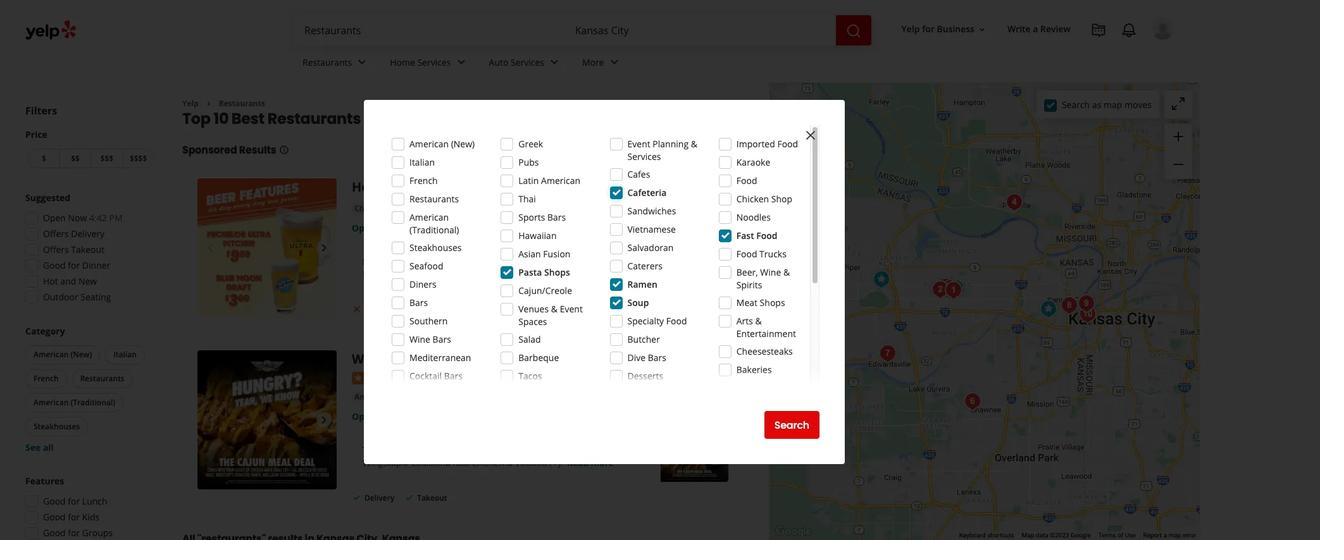 Task type: describe. For each thing, give the bounding box(es) containing it.
top 10 best restaurants near kansas city, kansas
[[182, 108, 558, 129]]

services inside event planning & services
[[628, 151, 661, 163]]

about.
[[582, 269, 609, 281]]

0 vertical spatial more
[[598, 269, 621, 281]]

services for home services
[[417, 56, 451, 68]]

more inside the new cajun meal deal wingstop® louisiana rub chicken & voodoo fry read more
[[591, 457, 614, 469]]

group containing suggested
[[22, 192, 157, 308]]

deal
[[455, 444, 475, 456]]

american (new) link
[[352, 391, 418, 404]]

2.9 star rating image
[[352, 372, 420, 385]]

1 horizontal spatial american (new) button
[[352, 391, 418, 404]]

(new) for the leftmost the american (new) button
[[71, 349, 92, 360]]

for for dinner
[[68, 260, 80, 272]]

hot and new
[[43, 275, 97, 287]]

score
[[363, 256, 387, 268]]

open for until
[[352, 222, 376, 234]]

$ button
[[28, 149, 59, 168]]

for for business
[[922, 23, 935, 35]]

offers for offers takeout
[[43, 244, 69, 256]]

sports inside button
[[420, 203, 444, 214]]

restaurants button
[[72, 370, 133, 389]]

food up beer,
[[737, 248, 757, 260]]

tacos
[[519, 370, 542, 382]]

sponsored
[[182, 143, 237, 158]]

price group
[[25, 128, 157, 171]]

italian inside button
[[113, 349, 137, 360]]

report
[[1144, 532, 1162, 539]]

keyboard
[[959, 532, 986, 539]]

louisiana
[[411, 457, 451, 469]]

american (traditional) inside 'link'
[[473, 203, 558, 214]]

search button
[[764, 411, 820, 439]]

american (traditional) inside "group"
[[34, 398, 115, 408]]

google
[[1071, 532, 1091, 539]]

good for lunch
[[43, 496, 107, 508]]

mason jar image
[[941, 278, 967, 303]]

new inside the new cajun meal deal wingstop® louisiana rub chicken & voodoo fry read more
[[381, 444, 401, 456]]

my brother's place image
[[1002, 190, 1027, 215]]

open for now
[[43, 212, 66, 224]]

$$$
[[100, 153, 113, 164]]

user actions element
[[892, 16, 1193, 94]]

(new) for the right the american (new) button
[[393, 392, 415, 402]]

1 vertical spatial wingstop image
[[197, 351, 337, 490]]

hooters link
[[352, 179, 402, 196]]

reviews)
[[455, 371, 489, 383]]

1 horizontal spatial delivery
[[365, 493, 395, 504]]

up
[[569, 269, 580, 281]]

now
[[68, 212, 87, 224]]

every game. every week. and deals you'll get fired up about.
[[363, 269, 609, 281]]

$$
[[71, 153, 80, 164]]

slideshow element for hooters
[[197, 179, 337, 318]]

next image
[[316, 413, 332, 428]]

24 chevron down v2 image for more
[[607, 55, 622, 70]]

& inside beer, wine & spirits
[[784, 266, 790, 279]]

0 horizontal spatial american (new) button
[[25, 346, 100, 365]]

open until midnight
[[352, 222, 436, 234]]

specialty food
[[628, 315, 687, 327]]

groups
[[82, 527, 113, 539]]

the campground image
[[1075, 302, 1101, 327]]

(traditional) inside 'link'
[[511, 203, 558, 214]]

food for specialty food
[[666, 315, 687, 327]]

wine bars
[[410, 334, 451, 346]]

0 vertical spatial wingstop image
[[1036, 297, 1061, 322]]

0 vertical spatial american (traditional) button
[[470, 203, 561, 215]]

fast food
[[737, 230, 778, 242]]

next image
[[316, 241, 332, 256]]

until
[[378, 222, 396, 234]]

all
[[43, 442, 54, 454]]

american inside 'link'
[[473, 203, 509, 214]]

yelp for business button
[[897, 18, 992, 41]]

services for auto services
[[511, 56, 544, 68]]

southern
[[410, 315, 448, 327]]

keyboard shortcuts
[[959, 532, 1014, 539]]

chicken for chicken wings
[[354, 203, 385, 214]]

group containing features
[[22, 475, 157, 541]]

the
[[363, 444, 379, 456]]

pm
[[109, 212, 123, 224]]

takeout inside "group"
[[71, 244, 104, 256]]

week.
[[440, 269, 464, 281]]

previous image
[[203, 241, 218, 256]]

16 chevron right v2 image
[[204, 99, 214, 109]]

taco bell image
[[943, 276, 968, 301]]

projects image
[[1091, 23, 1106, 38]]

seafood
[[410, 260, 443, 272]]

see all
[[25, 442, 54, 454]]

top
[[182, 108, 211, 129]]

latin
[[519, 175, 539, 187]]

near
[[364, 108, 400, 129]]

good for kids
[[43, 511, 100, 523]]

asian fusion
[[519, 248, 571, 260]]

price
[[25, 128, 47, 141]]

a for write
[[1033, 23, 1038, 35]]

24 chevron down v2 image for restaurants
[[355, 55, 370, 70]]

american (traditional) link
[[470, 203, 561, 215]]

$$$ button
[[91, 149, 122, 168]]

wings
[[387, 203, 409, 214]]

sports bars inside button
[[420, 203, 463, 214]]

report a map error
[[1144, 532, 1196, 539]]

beer,
[[737, 266, 758, 279]]

arts
[[737, 315, 753, 327]]

features
[[25, 475, 64, 487]]

terms
[[1098, 532, 1116, 539]]

fry
[[550, 457, 562, 469]]

latin american
[[519, 175, 580, 187]]

soup
[[628, 297, 649, 309]]

barbeque
[[519, 352, 559, 364]]

the new cajun meal deal wingstop® louisiana rub chicken & voodoo fry read more
[[363, 444, 614, 469]]

wine inside beer, wine & spirits
[[760, 266, 781, 279]]

noodles
[[737, 211, 771, 223]]

hooters image
[[869, 267, 894, 292]]

hooters
[[352, 179, 402, 196]]

spirits
[[737, 279, 762, 291]]

10
[[213, 108, 229, 129]]

cafes
[[628, 168, 650, 180]]

results
[[239, 143, 276, 158]]

& inside the new cajun meal deal wingstop® louisiana rub chicken & voodoo fry read more
[[506, 457, 513, 469]]

(28
[[440, 371, 453, 383]]

american (new) for the leftmost the american (new) button
[[34, 349, 92, 360]]

american (new) for the right the american (new) button
[[354, 392, 415, 402]]

1 vertical spatial wine
[[410, 334, 430, 346]]

2 every from the left
[[415, 269, 437, 281]]

midnight
[[399, 222, 436, 234]]

steakhouses inside search 'dialog'
[[410, 242, 462, 254]]

bars inside button
[[446, 203, 463, 214]]

slap's bbq image
[[1057, 293, 1082, 318]]

yelp link
[[182, 98, 199, 109]]

chicken wings link
[[352, 203, 412, 215]]

24 chevron down v2 image for home services
[[454, 55, 469, 70]]

map for error
[[1169, 532, 1181, 539]]

write a review
[[1008, 23, 1071, 35]]

offers for offers delivery
[[43, 228, 69, 240]]

entertainment
[[737, 328, 796, 340]]

business
[[937, 23, 975, 35]]

more link
[[572, 46, 632, 82]]

home services link
[[380, 46, 479, 82]]

meat
[[737, 297, 758, 309]]

steakhouses inside button
[[34, 422, 80, 432]]

keyboard shortcuts button
[[959, 532, 1014, 541]]

chicken inside the new cajun meal deal wingstop® louisiana rub chicken & voodoo fry read more
[[472, 457, 504, 469]]

(new) inside search 'dialog'
[[451, 138, 475, 150]]

1 every from the left
[[363, 269, 385, 281]]

food for imported food
[[778, 138, 798, 150]]

(traditional) inside "group"
[[71, 398, 115, 408]]

zoom out image
[[1171, 157, 1186, 172]]

pubs
[[519, 156, 539, 168]]

deals
[[485, 269, 507, 281]]

outdoor for outdoor seating
[[43, 291, 78, 303]]

write
[[1008, 23, 1031, 35]]

rub
[[453, 457, 469, 469]]

& inside event planning & services
[[691, 138, 697, 150]]

food down karaoke
[[737, 175, 757, 187]]

$
[[42, 153, 46, 164]]

sports bars button
[[417, 203, 465, 215]]



Task type: locate. For each thing, give the bounding box(es) containing it.
notifications image
[[1122, 23, 1137, 38]]

1 good from the top
[[43, 260, 66, 272]]

beer, wine & spirits
[[737, 266, 790, 291]]

every down score gameday deals
[[415, 269, 437, 281]]

american (new) down category
[[34, 349, 92, 360]]

group
[[1165, 123, 1193, 179], [22, 192, 157, 308], [23, 325, 157, 454], [22, 475, 157, 541]]

(new) up restaurants 'button' in the bottom of the page
[[71, 349, 92, 360]]

1 vertical spatial more
[[591, 457, 614, 469]]

24 chevron down v2 image for auto services
[[547, 55, 562, 70]]

seating
[[81, 291, 111, 303]]

american (traditional)
[[473, 203, 558, 214], [410, 211, 459, 236], [34, 398, 115, 408]]

italian up restaurants 'button' in the bottom of the page
[[113, 349, 137, 360]]

american (traditional) button down latin
[[470, 203, 561, 215]]

1 horizontal spatial kansas
[[501, 108, 558, 129]]

a for report
[[1164, 532, 1167, 539]]

1 horizontal spatial services
[[511, 56, 544, 68]]

16 checkmark v2 image
[[352, 493, 362, 503]]

delivery right 16 checkmark v2 icon
[[365, 493, 395, 504]]

good up the hot
[[43, 260, 66, 272]]

&
[[691, 138, 697, 150], [784, 266, 790, 279], [551, 303, 558, 315], [755, 315, 762, 327], [506, 457, 513, 469]]

outdoor seating
[[365, 305, 424, 315]]

1 horizontal spatial steakhouses
[[410, 242, 462, 254]]

american (new) down city,
[[410, 138, 475, 150]]

1 vertical spatial takeout
[[500, 305, 530, 315]]

for up good for kids
[[68, 496, 80, 508]]

2 horizontal spatial american (traditional)
[[473, 203, 558, 214]]

1 horizontal spatial a
[[1164, 532, 1167, 539]]

(new) inside american (new) link
[[393, 392, 415, 402]]

wandering vine at the castle image
[[960, 389, 986, 414]]

search for search
[[775, 418, 810, 433]]

more
[[582, 56, 604, 68]]

american (new) button up "french" button
[[25, 346, 100, 365]]

1 horizontal spatial sports bars
[[519, 211, 566, 223]]

more left ramen
[[598, 269, 621, 281]]

1 horizontal spatial yelp
[[902, 23, 920, 35]]

italian up sports bars button
[[410, 156, 435, 168]]

american (traditional) button up steakhouses button
[[25, 394, 124, 413]]

for for lunch
[[68, 496, 80, 508]]

american (new) down 2.9 star rating image
[[354, 392, 415, 402]]

shortcuts
[[988, 532, 1014, 539]]

1 horizontal spatial event
[[628, 138, 651, 150]]

1 vertical spatial restaurants link
[[219, 98, 265, 109]]

1 vertical spatial italian
[[113, 349, 137, 360]]

24 chevron down v2 image
[[355, 55, 370, 70], [607, 55, 622, 70]]

dive
[[628, 352, 646, 364]]

a right report on the bottom of the page
[[1164, 532, 1167, 539]]

services inside "link"
[[417, 56, 451, 68]]

24 chevron down v2 image inside more link
[[607, 55, 622, 70]]

2.9 (28 reviews)
[[425, 371, 489, 383]]

outdoor down and
[[43, 291, 78, 303]]

1 vertical spatial event
[[560, 303, 583, 315]]

0 vertical spatial yelp
[[902, 23, 920, 35]]

wingstop link
[[352, 351, 411, 368]]

auto
[[489, 56, 509, 68]]

24 chevron down v2 image right the auto services
[[547, 55, 562, 70]]

1 vertical spatial yelp
[[182, 98, 199, 109]]

seating
[[398, 305, 424, 315]]

takeout right 16 checkmark v2 image
[[417, 493, 447, 504]]

0 horizontal spatial steakhouses
[[34, 422, 80, 432]]

1 horizontal spatial outdoor
[[365, 305, 396, 315]]

chicken inside search 'dialog'
[[737, 193, 769, 205]]

slideshow element
[[197, 179, 337, 318], [197, 351, 337, 490]]

american (traditional) right wings
[[410, 211, 459, 236]]

for down good for lunch
[[68, 511, 80, 523]]

shops
[[544, 266, 570, 279], [760, 297, 785, 309]]

(new) down 2.9 star rating image
[[393, 392, 415, 402]]

outdoor right 16 close v2 image
[[365, 305, 396, 315]]

2 24 chevron down v2 image from the left
[[547, 55, 562, 70]]

sports down "thai" at left
[[519, 211, 545, 223]]

map region
[[634, 0, 1282, 541]]

sports bars up midnight
[[420, 203, 463, 214]]

2 24 chevron down v2 image from the left
[[607, 55, 622, 70]]

chicken inside button
[[354, 203, 385, 214]]

1 offers from the top
[[43, 228, 69, 240]]

a right write
[[1033, 23, 1038, 35]]

map right as
[[1104, 98, 1122, 110]]

0 horizontal spatial italian
[[113, 349, 137, 360]]

read right fry
[[567, 457, 589, 469]]

(new) down city,
[[451, 138, 475, 150]]

1 vertical spatial map
[[1169, 532, 1181, 539]]

venues & event spaces
[[519, 303, 583, 328]]

1 vertical spatial american (traditional) button
[[25, 394, 124, 413]]

& down 'trucks' on the top
[[784, 266, 790, 279]]

french up the sports bars link
[[410, 175, 438, 187]]

0 horizontal spatial american (traditional)
[[34, 398, 115, 408]]

takeout up spaces
[[500, 305, 530, 315]]

bars right dive
[[648, 352, 667, 364]]

0 vertical spatial new
[[78, 275, 97, 287]]

0 vertical spatial map
[[1104, 98, 1122, 110]]

outdoor inside "group"
[[43, 291, 78, 303]]

for for groups
[[68, 527, 80, 539]]

services right home
[[417, 56, 451, 68]]

slideshow element for wingstop
[[197, 351, 337, 490]]

open
[[43, 212, 66, 224], [352, 222, 376, 234], [352, 411, 376, 423]]

1 horizontal spatial 24 chevron down v2 image
[[547, 55, 562, 70]]

shops for pasta shops
[[544, 266, 570, 279]]

1 slideshow element from the top
[[197, 179, 337, 318]]

1 vertical spatial french
[[34, 373, 59, 384]]

0 horizontal spatial yelp
[[182, 98, 199, 109]]

good for good for dinner
[[43, 260, 66, 272]]

arts & entertainment
[[737, 315, 796, 340]]

& left voodoo
[[506, 457, 513, 469]]

open inside "group"
[[43, 212, 66, 224]]

food left the close image
[[778, 138, 798, 150]]

1 vertical spatial american (new) button
[[352, 391, 418, 404]]

16 checkmark v2 image
[[405, 493, 415, 503]]

desserts
[[628, 370, 663, 382]]

0 vertical spatial (new)
[[451, 138, 475, 150]]

3 good from the top
[[43, 511, 66, 523]]

1 horizontal spatial 24 chevron down v2 image
[[607, 55, 622, 70]]

american (traditional) up steakhouses button
[[34, 398, 115, 408]]

search dialog
[[0, 0, 1320, 541]]

naree kitchen image
[[928, 277, 953, 302]]

0 horizontal spatial 24 chevron down v2 image
[[454, 55, 469, 70]]

for down good for kids
[[68, 527, 80, 539]]

fusion
[[543, 248, 571, 260]]

(new)
[[451, 138, 475, 150], [71, 349, 92, 360], [393, 392, 415, 402]]

restaurants inside restaurants 'button'
[[80, 373, 124, 384]]

voodoo
[[515, 457, 547, 469]]

kansas left city,
[[403, 108, 460, 129]]

cajun/creole
[[519, 285, 572, 297]]

wine down 'trucks' on the top
[[760, 266, 781, 279]]

1 vertical spatial a
[[1164, 532, 1167, 539]]

dinner
[[82, 260, 110, 272]]

good for good for groups
[[43, 527, 66, 539]]

1 horizontal spatial restaurants link
[[292, 46, 380, 82]]

sports bars inside search 'dialog'
[[519, 211, 566, 223]]

$$$$
[[130, 153, 147, 164]]

bars up mediterranean
[[433, 334, 451, 346]]

open down suggested
[[43, 212, 66, 224]]

event
[[628, 138, 651, 150], [560, 303, 583, 315]]

chicken up 'noodles'
[[737, 193, 769, 205]]

0 vertical spatial american (new)
[[410, 138, 475, 150]]

0 vertical spatial search
[[1062, 98, 1090, 110]]

& right planning
[[691, 138, 697, 150]]

16 chevron down v2 image
[[977, 24, 987, 35]]

kansas up greek
[[501, 108, 558, 129]]

& inside venues & event spaces
[[551, 303, 558, 315]]

event planning & services
[[628, 138, 697, 163]]

event inside venues & event spaces
[[560, 303, 583, 315]]

1 horizontal spatial chicken
[[472, 457, 504, 469]]

city,
[[463, 108, 498, 129]]

0 horizontal spatial wingstop image
[[197, 351, 337, 490]]

business categories element
[[292, 46, 1175, 82]]

bars
[[446, 203, 463, 214], [547, 211, 566, 223], [410, 297, 428, 309], [433, 334, 451, 346], [648, 352, 667, 364], [444, 370, 463, 382]]

1 horizontal spatial american (traditional) button
[[470, 203, 561, 215]]

every down score
[[363, 269, 385, 281]]

24 chevron down v2 image left home
[[355, 55, 370, 70]]

wingstop®
[[363, 457, 409, 469]]

2 horizontal spatial (new)
[[451, 138, 475, 150]]

1 horizontal spatial italian
[[410, 156, 435, 168]]

steakhouses up deals
[[410, 242, 462, 254]]

auto services
[[489, 56, 544, 68]]

salvadoran
[[628, 242, 674, 254]]

review
[[1041, 23, 1071, 35]]

2 vertical spatial american (new)
[[354, 392, 415, 402]]

american (new)
[[410, 138, 475, 150], [34, 349, 92, 360], [354, 392, 415, 402]]

yelp for yelp for business
[[902, 23, 920, 35]]

1 horizontal spatial wine
[[760, 266, 781, 279]]

and
[[60, 275, 76, 287]]

krab kingz seafood kck image
[[933, 274, 958, 300]]

0 horizontal spatial sports
[[420, 203, 444, 214]]

american (new) button
[[25, 346, 100, 365], [352, 391, 418, 404]]

(traditional) down restaurants 'button' in the bottom of the page
[[71, 398, 115, 408]]

2 vertical spatial (traditional)
[[71, 398, 115, 408]]

24 chevron down v2 image inside 'home services' "link"
[[454, 55, 469, 70]]

grill 32 image
[[875, 341, 901, 366]]

2 slideshow element from the top
[[197, 351, 337, 490]]

0 horizontal spatial kansas
[[403, 108, 460, 129]]

1 vertical spatial delivery
[[365, 493, 395, 504]]

2 horizontal spatial takeout
[[500, 305, 530, 315]]

read inside the new cajun meal deal wingstop® louisiana rub chicken & voodoo fry read more
[[567, 457, 589, 469]]

wingstop image
[[1036, 297, 1061, 322], [197, 351, 337, 490]]

suggested
[[25, 192, 70, 204]]

cafeteria
[[628, 187, 667, 199]]

map left error
[[1169, 532, 1181, 539]]

2 kansas from the left
[[501, 108, 558, 129]]

restaurants link
[[292, 46, 380, 82], [219, 98, 265, 109]]

for down offers takeout
[[68, 260, 80, 272]]

american (new) button down 2.9 star rating image
[[352, 391, 418, 404]]

(traditional) down the sports bars link
[[410, 224, 459, 236]]

1 vertical spatial (new)
[[71, 349, 92, 360]]

new up seating
[[78, 275, 97, 287]]

event inside event planning & services
[[628, 138, 651, 150]]

meal
[[431, 444, 453, 456]]

16 info v2 image
[[279, 145, 289, 155]]

read right fired
[[575, 269, 596, 281]]

2.9
[[425, 371, 438, 383]]

offers up offers takeout
[[43, 228, 69, 240]]

0 horizontal spatial outdoor
[[43, 291, 78, 303]]

bars down diners
[[410, 297, 428, 309]]

map for moves
[[1104, 98, 1122, 110]]

0 horizontal spatial american (traditional) button
[[25, 394, 124, 413]]

24 chevron down v2 image
[[454, 55, 469, 70], [547, 55, 562, 70]]

0 horizontal spatial 24 chevron down v2 image
[[355, 55, 370, 70]]

search for search as map moves
[[1062, 98, 1090, 110]]

0 vertical spatial steakhouses
[[410, 242, 462, 254]]

1 horizontal spatial sports
[[519, 211, 545, 223]]

search inside button
[[775, 418, 810, 433]]

vietnamese
[[628, 223, 676, 235]]

italian button
[[105, 346, 145, 365]]

sports inside search 'dialog'
[[519, 211, 545, 223]]

sports bars
[[420, 203, 463, 214], [519, 211, 566, 223]]

good for good for lunch
[[43, 496, 66, 508]]

shops up "arts & entertainment"
[[760, 297, 785, 309]]

report a map error link
[[1144, 532, 1196, 539]]

italian inside search 'dialog'
[[410, 156, 435, 168]]

1 horizontal spatial map
[[1169, 532, 1181, 539]]

chicken wings button
[[352, 203, 412, 215]]

you'll
[[509, 269, 530, 281]]

don antonio's carnicería y taqueria image
[[939, 276, 964, 301]]

for
[[922, 23, 935, 35], [68, 260, 80, 272], [68, 496, 80, 508], [68, 511, 80, 523], [68, 527, 80, 539]]

hot
[[43, 275, 58, 287]]

good for groups
[[43, 527, 113, 539]]

french inside button
[[34, 373, 59, 384]]

0 horizontal spatial takeout
[[71, 244, 104, 256]]

previous image
[[203, 413, 218, 428]]

0 vertical spatial event
[[628, 138, 651, 150]]

google image
[[773, 524, 815, 541]]

food for fast food
[[757, 230, 778, 242]]

bakeries
[[737, 364, 772, 376]]

of
[[1118, 532, 1124, 539]]

1 horizontal spatial every
[[415, 269, 437, 281]]

1 vertical spatial shops
[[760, 297, 785, 309]]

bars up deals
[[446, 203, 463, 214]]

outdoor for outdoor seating
[[365, 305, 396, 315]]

restaurants inside search 'dialog'
[[410, 193, 459, 205]]

2 vertical spatial (new)
[[393, 392, 415, 402]]

meat shops
[[737, 297, 785, 309]]

chicken down deal
[[472, 457, 504, 469]]

& right "arts" at the bottom right of the page
[[755, 315, 762, 327]]

steakhouses
[[410, 242, 462, 254], [34, 422, 80, 432]]

0 vertical spatial a
[[1033, 23, 1038, 35]]

food up food trucks
[[757, 230, 778, 242]]

french button
[[25, 370, 67, 389]]

0 horizontal spatial every
[[363, 269, 385, 281]]

1 vertical spatial outdoor
[[365, 305, 396, 315]]

new up wingstop®
[[381, 444, 401, 456]]

1 vertical spatial search
[[775, 418, 810, 433]]

(new) inside "group"
[[71, 349, 92, 360]]

food right specialty
[[666, 315, 687, 327]]

offers
[[43, 228, 69, 240], [43, 244, 69, 256]]

0 vertical spatial french
[[410, 175, 438, 187]]

0 horizontal spatial search
[[775, 418, 810, 433]]

1 vertical spatial offers
[[43, 244, 69, 256]]

2 good from the top
[[43, 496, 66, 508]]

16 close v2 image
[[352, 305, 362, 315]]

1 horizontal spatial takeout
[[417, 493, 447, 504]]

chicken shop
[[737, 193, 793, 205]]

delivery
[[71, 228, 104, 240], [365, 493, 395, 504]]

a inside write a review link
[[1033, 23, 1038, 35]]

american (new) inside search 'dialog'
[[410, 138, 475, 150]]

home services
[[390, 56, 451, 68]]

american (traditional) down latin
[[473, 203, 558, 214]]

event down the cajun/creole
[[560, 303, 583, 315]]

delivery down open now 4:42 pm
[[71, 228, 104, 240]]

yelp for business
[[902, 23, 975, 35]]

butcher
[[628, 334, 660, 346]]

french inside search 'dialog'
[[410, 175, 438, 187]]

sports bars up hawaiian
[[519, 211, 566, 223]]

french down category
[[34, 373, 59, 384]]

map data ©2023 google
[[1022, 532, 1091, 539]]

yelp
[[902, 23, 920, 35], [182, 98, 199, 109]]

mediterranean
[[410, 352, 471, 364]]

event up cafes
[[628, 138, 651, 150]]

open left until
[[352, 222, 376, 234]]

0 horizontal spatial new
[[78, 275, 97, 287]]

offers delivery
[[43, 228, 104, 240]]

0 horizontal spatial french
[[34, 373, 59, 384]]

0 horizontal spatial map
[[1104, 98, 1122, 110]]

wine down southern
[[410, 334, 430, 346]]

good down features
[[43, 496, 66, 508]]

sports up midnight
[[420, 203, 444, 214]]

karaoke
[[737, 156, 771, 168]]

the lunch box image
[[1074, 291, 1099, 316]]

more right fry
[[591, 457, 614, 469]]

shops down the fusion on the top of page
[[544, 266, 570, 279]]

error
[[1183, 532, 1196, 539]]

None search field
[[294, 15, 874, 46]]

1 vertical spatial read
[[567, 457, 589, 469]]

diners
[[410, 279, 436, 291]]

new inside "group"
[[78, 275, 97, 287]]

0 vertical spatial read
[[575, 269, 596, 281]]

1 kansas from the left
[[403, 108, 460, 129]]

2 horizontal spatial services
[[628, 151, 661, 163]]

for inside button
[[922, 23, 935, 35]]

bars up hawaiian
[[547, 211, 566, 223]]

(traditional) inside search 'dialog'
[[410, 224, 459, 236]]

imported
[[737, 138, 775, 150]]

good for good for kids
[[43, 511, 66, 523]]

0 vertical spatial delivery
[[71, 228, 104, 240]]

search image
[[846, 23, 861, 38]]

terms of use
[[1098, 532, 1136, 539]]

& inside "arts & entertainment"
[[755, 315, 762, 327]]

hooters image
[[197, 179, 337, 318]]

deals
[[433, 256, 457, 268]]

category
[[25, 325, 65, 337]]

takeout up the dinner
[[71, 244, 104, 256]]

group containing category
[[23, 325, 157, 454]]

0 vertical spatial italian
[[410, 156, 435, 168]]

close image
[[803, 128, 818, 143]]

1 horizontal spatial wingstop image
[[1036, 297, 1061, 322]]

1 24 chevron down v2 image from the left
[[355, 55, 370, 70]]

for left business
[[922, 23, 935, 35]]

0 vertical spatial takeout
[[71, 244, 104, 256]]

bars right 2.9
[[444, 370, 463, 382]]

steakhouses up all
[[34, 422, 80, 432]]

offers down 'offers delivery'
[[43, 244, 69, 256]]

1 vertical spatial steakhouses
[[34, 422, 80, 432]]

0 vertical spatial restaurants link
[[292, 46, 380, 82]]

shops for meat shops
[[760, 297, 785, 309]]

chicken down "hooters" link at the left of the page
[[354, 203, 385, 214]]

yelp left 16 chevron right v2 'icon'
[[182, 98, 199, 109]]

get
[[532, 269, 545, 281]]

0 horizontal spatial restaurants link
[[219, 98, 265, 109]]

shop
[[771, 193, 793, 205]]

yelp left business
[[902, 23, 920, 35]]

good down good for kids
[[43, 527, 66, 539]]

0 horizontal spatial services
[[417, 56, 451, 68]]

0 horizontal spatial delivery
[[71, 228, 104, 240]]

restaurants inside business categories element
[[303, 56, 352, 68]]

wingstop
[[352, 351, 411, 368]]

delivery inside "group"
[[71, 228, 104, 240]]

american (traditional) inside search 'dialog'
[[410, 211, 459, 236]]

yelp inside button
[[902, 23, 920, 35]]

& down the cajun/creole
[[551, 303, 558, 315]]

24 chevron down v2 image left auto
[[454, 55, 469, 70]]

services up cafes
[[628, 151, 661, 163]]

zoom in image
[[1171, 129, 1186, 144]]

best
[[232, 108, 265, 129]]

1 vertical spatial new
[[381, 444, 401, 456]]

0 horizontal spatial shops
[[544, 266, 570, 279]]

thai
[[519, 193, 536, 205]]

1 vertical spatial slideshow element
[[197, 351, 337, 490]]

open down american (new) link
[[352, 411, 376, 423]]

chicken for chicken shop
[[737, 193, 769, 205]]

map
[[1022, 532, 1034, 539]]

0 vertical spatial american (new) button
[[25, 346, 100, 365]]

1 24 chevron down v2 image from the left
[[454, 55, 469, 70]]

yelp for yelp link
[[182, 98, 199, 109]]

2 offers from the top
[[43, 244, 69, 256]]

good down good for lunch
[[43, 511, 66, 523]]

24 chevron down v2 image inside auto services link
[[547, 55, 562, 70]]

pasta shops
[[519, 266, 570, 279]]

1 vertical spatial american (new)
[[34, 349, 92, 360]]

24 chevron down v2 image right more at the left of the page
[[607, 55, 622, 70]]

1 horizontal spatial french
[[410, 175, 438, 187]]

wine
[[760, 266, 781, 279], [410, 334, 430, 346]]

0 vertical spatial offers
[[43, 228, 69, 240]]

2 horizontal spatial (traditional)
[[511, 203, 558, 214]]

for for kids
[[68, 511, 80, 523]]

0 horizontal spatial (traditional)
[[71, 398, 115, 408]]

0 horizontal spatial (new)
[[71, 349, 92, 360]]

pasta
[[519, 266, 542, 279]]

1 horizontal spatial american (traditional)
[[410, 211, 459, 236]]

services right auto
[[511, 56, 544, 68]]

0 horizontal spatial chicken
[[354, 203, 385, 214]]

(traditional) up hawaiian
[[511, 203, 558, 214]]

american (new) inside "group"
[[34, 349, 92, 360]]

expand map image
[[1171, 96, 1186, 111]]

0 horizontal spatial event
[[560, 303, 583, 315]]

4 good from the top
[[43, 527, 66, 539]]



Task type: vqa. For each thing, say whether or not it's contained in the screenshot.
FILTERS
yes



